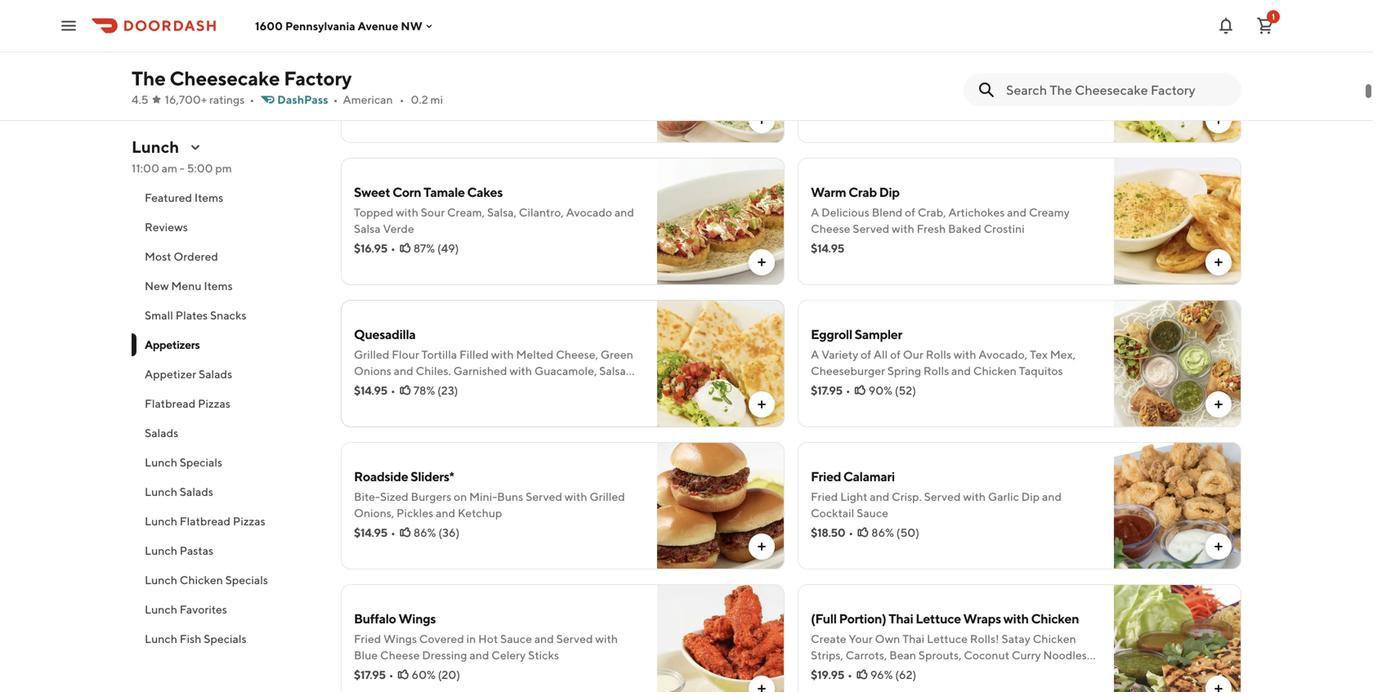 Task type: describe. For each thing, give the bounding box(es) containing it.
salsa,
[[487, 206, 517, 219]]

factory
[[284, 67, 352, 90]]

lunch for lunch chicken specials
[[145, 574, 177, 587]]

served inside roadside sliders* bite-sized burgers on mini-buns served with grilled onions, pickles and ketchup
[[526, 490, 563, 504]]

buffalo
[[354, 611, 396, 627]]

a inside warm crab dip a delicious blend of crab, artichokes and creamy cheese served with fresh baked crostini $14.95
[[811, 206, 820, 219]]

0 vertical spatial fried
[[811, 469, 841, 484]]

86% (36)
[[414, 526, 460, 540]]

add item to cart image for quesadilla
[[756, 398, 769, 411]]

roadside sliders* image
[[657, 442, 785, 570]]

1600 pennsylvania avenue nw button
[[255, 19, 436, 33]]

warm
[[811, 184, 847, 200]]

lunch pastas button
[[132, 536, 321, 566]]

cheeseburger
[[811, 364, 886, 378]]

a
[[596, 63, 602, 77]]

chicken inside button
[[180, 574, 223, 587]]

plates
[[176, 309, 208, 322]]

chicken inside quesadilla with chicken grilled flour tortilla filled with melted cheese, green onions and chiles. garnished with guacamole, salsa and sour cream
[[903, 42, 951, 58]]

portion)
[[839, 611, 887, 627]]

specials for fish
[[204, 632, 247, 646]]

• for roadside sliders*
[[391, 526, 396, 540]]

most
[[145, 250, 171, 263]]

lunch salads
[[145, 485, 213, 499]]

hearts,
[[455, 63, 492, 77]]

and inside roadside sliders* bite-sized burgers on mini-buns served with grilled onions, pickles and ketchup
[[436, 507, 456, 520]]

$14.95 for roadside
[[354, 526, 388, 540]]

(full portion) thai lettuce wraps with chicken image
[[1115, 585, 1242, 693]]

calamari
[[844, 469, 895, 484]]

cilantro,
[[519, 206, 564, 219]]

served inside hot spinach and cheese dip spinach, artichoke hearts, shallots, garlic and a mixture of cheeses served bubbly hot with tortilla chips and salsa. enough for two
[[457, 80, 494, 93]]

(full
[[811, 611, 837, 627]]

of inside hot spinach and cheese dip spinach, artichoke hearts, shallots, garlic and a mixture of cheeses served bubbly hot with tortilla chips and salsa. enough for two
[[397, 80, 408, 93]]

appetizer salads
[[145, 368, 232, 381]]

(23)
[[438, 384, 458, 397]]

dip inside fried calamari fried light and crisp. served with garlic dip and cocktail sauce
[[1022, 490, 1040, 504]]

dashpass
[[277, 93, 328, 106]]

with inside the sweet corn tamale cakes topped with sour cream, salsa, cilantro, avocado and salsa verde
[[396, 206, 419, 219]]

menu
[[171, 279, 202, 293]]

fried calamari fried light and crisp. served with garlic dip and cocktail sauce
[[811, 469, 1062, 520]]

86% (50)
[[872, 526, 920, 540]]

0 vertical spatial wings
[[399, 611, 436, 627]]

garlic inside hot spinach and cheese dip spinach, artichoke hearts, shallots, garlic and a mixture of cheeses served bubbly hot with tortilla chips and salsa. enough for two
[[541, 63, 572, 77]]

salsa inside quesadilla grilled flour tortilla filled with melted cheese, green onions and chiles. garnished with guacamole, salsa and sour cream
[[599, 364, 626, 378]]

flour inside quesadilla with chicken grilled flour tortilla filled with melted cheese, green onions and chiles. garnished with guacamole, salsa and sour cream
[[849, 63, 876, 77]]

crostini
[[984, 222, 1025, 235]]

taquitos
[[1019, 364, 1064, 378]]

buffalo wings image
[[657, 585, 785, 693]]

light
[[841, 490, 868, 504]]

add item to cart image
[[756, 256, 769, 269]]

dip inside warm crab dip a delicious blend of crab, artichokes and creamy cheese served with fresh baked crostini $14.95
[[880, 184, 900, 200]]

lettuce
[[916, 611, 961, 627]]

garnished inside quesadilla grilled flour tortilla filled with melted cheese, green onions and chiles. garnished with guacamole, salsa and sour cream
[[453, 364, 507, 378]]

hot spinach and cheese dip image
[[657, 16, 785, 143]]

blue
[[354, 649, 378, 662]]

$19.95
[[811, 668, 845, 682]]

Item Search search field
[[1007, 81, 1229, 99]]

for
[[483, 96, 498, 110]]

sauce inside fried calamari fried light and crisp. served with garlic dip and cocktail sauce
[[857, 507, 889, 520]]

(20)
[[438, 668, 460, 682]]

of inside warm crab dip a delicious blend of crab, artichokes and creamy cheese served with fresh baked crostini $14.95
[[905, 206, 916, 219]]

served inside warm crab dip a delicious blend of crab, artichokes and creamy cheese served with fresh baked crostini $14.95
[[853, 222, 890, 235]]

1 vertical spatial rolls
[[924, 364, 950, 378]]

chiles. inside quesadilla grilled flour tortilla filled with melted cheese, green onions and chiles. garnished with guacamole, salsa and sour cream
[[416, 364, 451, 378]]

$17.95 • for buffalo
[[354, 668, 394, 682]]

lunch fish specials button
[[132, 625, 321, 654]]

small plates snacks
[[145, 309, 247, 322]]

guacamole, inside quesadilla grilled flour tortilla filled with melted cheese, green onions and chiles. garnished with guacamole, salsa and sour cream
[[535, 364, 597, 378]]

sour inside quesadilla with chicken grilled flour tortilla filled with melted cheese, green onions and chiles. garnished with guacamole, salsa and sour cream
[[833, 96, 857, 110]]

roadside sliders* bite-sized burgers on mini-buns served with grilled onions, pickles and ketchup
[[354, 469, 625, 520]]

chiles. inside quesadilla with chicken grilled flour tortilla filled with melted cheese, green onions and chiles. garnished with guacamole, salsa and sour cream
[[873, 80, 908, 93]]

96%
[[871, 668, 893, 682]]

a inside eggroll sampler a variety of all of our rolls with avocado, tex mex, cheeseburger spring rolls and chicken taquitos
[[811, 348, 820, 361]]

lunch chicken specials
[[145, 574, 268, 587]]

grilled inside roadside sliders* bite-sized burgers on mini-buns served with grilled onions, pickles and ketchup
[[590, 490, 625, 504]]

shallots,
[[494, 63, 538, 77]]

menus image
[[189, 141, 202, 154]]

$16.95 •
[[354, 242, 396, 255]]

90% (52)
[[869, 384, 917, 397]]

• for quesadilla
[[391, 384, 396, 397]]

small plates snacks button
[[132, 301, 321, 330]]

1
[[1272, 12, 1276, 21]]

lunch salads button
[[132, 478, 321, 507]]

bubbly
[[496, 80, 533, 93]]

appetizer salads button
[[132, 360, 321, 389]]

american
[[343, 93, 393, 106]]

favorites
[[180, 603, 227, 617]]

lunch flatbread pizzas button
[[132, 507, 321, 536]]

fresh
[[917, 222, 946, 235]]

crisp.
[[892, 490, 922, 504]]

(56)
[[437, 99, 459, 113]]

tex
[[1030, 348, 1048, 361]]

add item to cart image for roadside sliders*
[[756, 540, 769, 554]]

appetizers
[[145, 338, 200, 352]]

guacamole, inside quesadilla with chicken grilled flour tortilla filled with melted cheese, green onions and chiles. garnished with guacamole, salsa and sour cream
[[992, 80, 1054, 93]]

86% for sliders*
[[414, 526, 436, 540]]

(36)
[[439, 526, 460, 540]]

salads button
[[132, 419, 321, 448]]

tortilla inside hot spinach and cheese dip spinach, artichoke hearts, shallots, garlic and a mixture of cheeses served bubbly hot with tortilla chips and salsa. enough for two
[[582, 80, 618, 93]]

cocktail
[[811, 507, 855, 520]]

our
[[903, 348, 924, 361]]

lunch specials
[[145, 456, 223, 469]]

crab
[[849, 184, 877, 200]]

covered
[[419, 632, 464, 646]]

avocado,
[[979, 348, 1028, 361]]

1 button
[[1249, 9, 1282, 42]]

add item to cart image for warm crab dip
[[1213, 256, 1226, 269]]

lunch specials button
[[132, 448, 321, 478]]

bite-
[[354, 490, 380, 504]]

garnished inside quesadilla with chicken grilled flour tortilla filled with melted cheese, green onions and chiles. garnished with guacamole, salsa and sour cream
[[911, 80, 964, 93]]

lunch for lunch fish specials
[[145, 632, 177, 646]]

0 vertical spatial hot
[[354, 42, 376, 58]]

$17.95 for buffalo
[[354, 668, 386, 682]]

(full portion) thai lettuce wraps with chicken
[[811, 611, 1079, 627]]

0 vertical spatial items
[[195, 191, 223, 204]]

green inside quesadilla with chicken grilled flour tortilla filled with melted cheese, green onions and chiles. garnished with guacamole, salsa and sour cream
[[1058, 63, 1091, 77]]

with inside buffalo wings fried wings covered in hot sauce and served with blue cheese dressing and celery sticks
[[596, 632, 618, 646]]

tamale
[[424, 184, 465, 200]]

specials for chicken
[[225, 574, 268, 587]]

wraps
[[964, 611, 1002, 627]]

the cheesecake factory
[[132, 67, 352, 90]]

lunch for lunch favorites
[[145, 603, 177, 617]]

mex,
[[1051, 348, 1076, 361]]

garlic inside fried calamari fried light and crisp. served with garlic dip and cocktail sauce
[[988, 490, 1020, 504]]

mixture
[[354, 80, 395, 93]]

sticks
[[528, 649, 559, 662]]

• for eggroll sampler
[[846, 384, 851, 397]]

salsa.
[[408, 96, 438, 110]]

burgers
[[411, 490, 452, 504]]

• for hot spinach and cheese dip
[[391, 99, 396, 113]]

-
[[180, 161, 185, 175]]

mini-
[[469, 490, 497, 504]]

87% (56)
[[414, 99, 459, 113]]

ordered
[[174, 250, 218, 263]]

add item to cart image for buffalo wings
[[756, 683, 769, 693]]

(52)
[[895, 384, 917, 397]]

dip inside hot spinach and cheese dip spinach, artichoke hearts, shallots, garlic and a mixture of cheeses served bubbly hot with tortilla chips and salsa. enough for two
[[497, 42, 518, 58]]

most ordered button
[[132, 242, 321, 271]]

onions inside quesadilla with chicken grilled flour tortilla filled with melted cheese, green onions and chiles. garnished with guacamole, salsa and sour cream
[[811, 80, 849, 93]]

sweet corn tamale cakes topped with sour cream, salsa, cilantro, avocado and salsa verde
[[354, 184, 634, 235]]

two
[[500, 96, 521, 110]]

78% (23)
[[414, 384, 458, 397]]

salads for lunch salads
[[180, 485, 213, 499]]

60%
[[412, 668, 436, 682]]

• for sweet corn tamale cakes
[[391, 242, 396, 255]]

with inside roadside sliders* bite-sized burgers on mini-buns served with grilled onions, pickles and ketchup
[[565, 490, 588, 504]]

salsa inside quesadilla with chicken grilled flour tortilla filled with melted cheese, green onions and chiles. garnished with guacamole, salsa and sour cream
[[1057, 80, 1083, 93]]

quesadilla image
[[657, 300, 785, 428]]

1600
[[255, 19, 283, 33]]

add item to cart image for (full portion) thai lettuce wraps with chicken
[[1213, 683, 1226, 693]]

eggroll
[[811, 327, 853, 342]]

0 vertical spatial flatbread
[[145, 397, 196, 410]]

$14.95 • for grilled
[[354, 384, 396, 397]]

fried calamari image
[[1115, 442, 1242, 570]]

add item to cart image for fried calamari
[[1213, 540, 1226, 554]]

topped
[[354, 206, 394, 219]]

verde
[[383, 222, 414, 235]]

sweet corn tamale cakes image
[[657, 158, 785, 285]]



Task type: vqa. For each thing, say whether or not it's contained in the screenshot.


Task type: locate. For each thing, give the bounding box(es) containing it.
2 horizontal spatial grilled
[[811, 63, 847, 77]]

0 vertical spatial sour
[[833, 96, 857, 110]]

$17.95
[[811, 384, 843, 397], [354, 668, 386, 682]]

0 horizontal spatial salsa
[[354, 222, 381, 235]]

0 vertical spatial sauce
[[857, 507, 889, 520]]

$17.95 • down blue
[[354, 668, 394, 682]]

1 vertical spatial $17.95 •
[[354, 668, 394, 682]]

dip
[[497, 42, 518, 58], [880, 184, 900, 200], [1022, 490, 1040, 504]]

a
[[811, 206, 820, 219], [811, 348, 820, 361]]

lunch down lunch pastas
[[145, 574, 177, 587]]

1 vertical spatial guacamole,
[[535, 364, 597, 378]]

$14.95 for quesadilla
[[354, 384, 388, 397]]

fried for buffalo wings
[[354, 632, 381, 646]]

1 horizontal spatial sauce
[[857, 507, 889, 520]]

new menu items
[[145, 279, 233, 293]]

served inside fried calamari fried light and crisp. served with garlic dip and cocktail sauce
[[924, 490, 961, 504]]

filled inside quesadilla grilled flour tortilla filled with melted cheese, green onions and chiles. garnished with guacamole, salsa and sour cream
[[460, 348, 489, 361]]

0 horizontal spatial onions
[[354, 364, 392, 378]]

lunch inside lunch chicken specials button
[[145, 574, 177, 587]]

$16.95
[[354, 242, 388, 255]]

0 vertical spatial garnished
[[911, 80, 964, 93]]

2 vertical spatial sour
[[376, 381, 400, 394]]

grilled inside quesadilla with chicken grilled flour tortilla filled with melted cheese, green onions and chiles. garnished with guacamole, salsa and sour cream
[[811, 63, 847, 77]]

salsa
[[1057, 80, 1083, 93], [354, 222, 381, 235], [599, 364, 626, 378]]

wings down buffalo
[[384, 632, 417, 646]]

of left the all
[[861, 348, 872, 361]]

0 vertical spatial chiles.
[[873, 80, 908, 93]]

served inside buffalo wings fried wings covered in hot sauce and served with blue cheese dressing and celery sticks
[[557, 632, 593, 646]]

1600 pennsylvania avenue nw
[[255, 19, 423, 33]]

of right the all
[[891, 348, 901, 361]]

flatbread down appetizer
[[145, 397, 196, 410]]

$17.95 • for eggroll
[[811, 384, 851, 397]]

a left the variety
[[811, 348, 820, 361]]

featured
[[145, 191, 192, 204]]

pennsylvania
[[285, 19, 356, 33]]

artichoke
[[401, 63, 452, 77]]

spring
[[888, 364, 922, 378]]

add item to cart image for eggroll sampler
[[1213, 398, 1226, 411]]

1 87% from the top
[[414, 99, 435, 113]]

sour inside the sweet corn tamale cakes topped with sour cream, salsa, cilantro, avocado and salsa verde
[[421, 206, 445, 219]]

2 vertical spatial cheese
[[380, 649, 420, 662]]

• left 60%
[[389, 668, 394, 682]]

1 horizontal spatial $17.95 •
[[811, 384, 851, 397]]

cheese up 60%
[[380, 649, 420, 662]]

0 horizontal spatial dip
[[497, 42, 518, 58]]

buns
[[497, 490, 524, 504]]

16,700+
[[165, 93, 207, 106]]

notification bell image
[[1217, 16, 1236, 36]]

1 vertical spatial salads
[[145, 426, 178, 440]]

• for fried calamari
[[849, 526, 854, 540]]

$17.95 for eggroll
[[811, 384, 843, 397]]

lunch for lunch pastas
[[145, 544, 177, 558]]

a down "warm"
[[811, 206, 820, 219]]

1 vertical spatial dip
[[880, 184, 900, 200]]

• down "onions,"
[[391, 526, 396, 540]]

0 vertical spatial cheese
[[451, 42, 495, 58]]

variety
[[822, 348, 859, 361]]

2 horizontal spatial dip
[[1022, 490, 1040, 504]]

quesadilla grilled flour tortilla filled with melted cheese, green onions and chiles. garnished with guacamole, salsa and sour cream
[[354, 327, 634, 394]]

featured items
[[145, 191, 223, 204]]

sauce up the celery
[[500, 632, 532, 646]]

quesadilla with chicken image
[[1115, 16, 1242, 143]]

lunch down lunch specials
[[145, 485, 177, 499]]

fried inside buffalo wings fried wings covered in hot sauce and served with blue cheese dressing and celery sticks
[[354, 632, 381, 646]]

$14.95
[[811, 242, 845, 255], [354, 384, 388, 397], [354, 526, 388, 540]]

0 vertical spatial tortilla
[[879, 63, 914, 77]]

pickles
[[397, 507, 434, 520]]

• down the cheesecake factory
[[250, 93, 255, 106]]

salads up 'flatbread pizzas' button
[[199, 368, 232, 381]]

chicken inside eggroll sampler a variety of all of our rolls with avocado, tex mex, cheeseburger spring rolls and chicken taquitos
[[974, 364, 1017, 378]]

cheese down delicious
[[811, 222, 851, 235]]

0 vertical spatial garlic
[[541, 63, 572, 77]]

$14.95 inside warm crab dip a delicious blend of crab, artichokes and creamy cheese served with fresh baked crostini $14.95
[[811, 242, 845, 255]]

$14.95 left the 78%
[[354, 384, 388, 397]]

• right $18.95
[[391, 99, 396, 113]]

flatbread up pastas
[[180, 515, 231, 528]]

1 vertical spatial garlic
[[988, 490, 1020, 504]]

1 horizontal spatial melted
[[973, 63, 1011, 77]]

1 vertical spatial cream
[[402, 381, 437, 394]]

lunch down lunch salads at the left bottom of page
[[145, 515, 177, 528]]

0 vertical spatial dip
[[497, 42, 518, 58]]

2 vertical spatial grilled
[[590, 490, 625, 504]]

2 vertical spatial specials
[[204, 632, 247, 646]]

(50)
[[897, 526, 920, 540]]

2 vertical spatial dip
[[1022, 490, 1040, 504]]

fried for fried calamari
[[811, 490, 838, 504]]

2 87% from the top
[[414, 242, 435, 255]]

american • 0.2 mi
[[343, 93, 443, 106]]

0 vertical spatial 87%
[[414, 99, 435, 113]]

wings up covered
[[399, 611, 436, 627]]

the
[[132, 67, 166, 90]]

quesadilla inside quesadilla with chicken grilled flour tortilla filled with melted cheese, green onions and chiles. garnished with guacamole, salsa and sour cream
[[811, 42, 873, 58]]

nw
[[401, 19, 423, 33]]

0 horizontal spatial filled
[[460, 348, 489, 361]]

new
[[145, 279, 169, 293]]

sampler
[[855, 327, 903, 342]]

87% left "(49)"
[[414, 242, 435, 255]]

1 vertical spatial cheese,
[[556, 348, 599, 361]]

lunch inside the lunch specials button
[[145, 456, 177, 469]]

2 vertical spatial hot
[[478, 632, 498, 646]]

spinach
[[378, 42, 425, 58]]

1 vertical spatial quesadilla
[[354, 327, 416, 342]]

0 vertical spatial salsa
[[1057, 80, 1083, 93]]

eggroll sampler image
[[1115, 300, 1242, 428]]

lunch pastas
[[145, 544, 214, 558]]

reviews
[[145, 220, 188, 234]]

lunch for lunch salads
[[145, 485, 177, 499]]

1 horizontal spatial garnished
[[911, 80, 964, 93]]

1 vertical spatial filled
[[460, 348, 489, 361]]

cheese, inside quesadilla grilled flour tortilla filled with melted cheese, green onions and chiles. garnished with guacamole, salsa and sour cream
[[556, 348, 599, 361]]

$14.95 • left the 78%
[[354, 384, 396, 397]]

lunch inside lunch fish specials button
[[145, 632, 177, 646]]

lunch inside lunch salads button
[[145, 485, 177, 499]]

0 horizontal spatial garlic
[[541, 63, 572, 77]]

sauce inside buffalo wings fried wings covered in hot sauce and served with blue cheese dressing and celery sticks
[[500, 632, 532, 646]]

96% (62)
[[871, 668, 917, 682]]

1 a from the top
[[811, 206, 820, 219]]

salads up lunch specials
[[145, 426, 178, 440]]

reviews button
[[132, 213, 321, 242]]

1 vertical spatial chiles.
[[416, 364, 451, 378]]

1 vertical spatial specials
[[225, 574, 268, 587]]

0 vertical spatial rolls
[[926, 348, 952, 361]]

0 horizontal spatial cheese,
[[556, 348, 599, 361]]

of left 'crab,'
[[905, 206, 916, 219]]

$14.95 • down "onions,"
[[354, 526, 396, 540]]

cheeses
[[410, 80, 455, 93]]

in
[[467, 632, 476, 646]]

1 vertical spatial flatbread
[[180, 515, 231, 528]]

0 horizontal spatial quesadilla
[[354, 327, 416, 342]]

1 vertical spatial fried
[[811, 490, 838, 504]]

1 vertical spatial pizzas
[[233, 515, 266, 528]]

fried up blue
[[354, 632, 381, 646]]

tortilla inside quesadilla grilled flour tortilla filled with melted cheese, green onions and chiles. garnished with guacamole, salsa and sour cream
[[422, 348, 457, 361]]

2 horizontal spatial sour
[[833, 96, 857, 110]]

$14.95 • for sliders*
[[354, 526, 396, 540]]

2 vertical spatial salads
[[180, 485, 213, 499]]

lunch inside lunch favorites button
[[145, 603, 177, 617]]

1 horizontal spatial tortilla
[[582, 80, 618, 93]]

served right buns
[[526, 490, 563, 504]]

quesadilla for grilled
[[354, 327, 416, 342]]

86% down pickles
[[414, 526, 436, 540]]

$14.95 down "onions,"
[[354, 526, 388, 540]]

0 horizontal spatial 86%
[[414, 526, 436, 540]]

of
[[397, 80, 408, 93], [905, 206, 916, 219], [861, 348, 872, 361], [891, 348, 901, 361]]

1 vertical spatial green
[[601, 348, 634, 361]]

delicious
[[822, 206, 870, 219]]

$17.95 down blue
[[354, 668, 386, 682]]

0 vertical spatial pizzas
[[198, 397, 231, 410]]

1 horizontal spatial hot
[[478, 632, 498, 646]]

• down factory
[[333, 93, 338, 106]]

0 vertical spatial $14.95 •
[[354, 384, 396, 397]]

specials up lunch salads at the left bottom of page
[[180, 456, 223, 469]]

(62)
[[896, 668, 917, 682]]

wings
[[399, 611, 436, 627], [384, 632, 417, 646]]

• down cheeseburger
[[846, 384, 851, 397]]

• down verde
[[391, 242, 396, 255]]

dashpass •
[[277, 93, 338, 106]]

flatbread pizzas
[[145, 397, 231, 410]]

0 vertical spatial filled
[[917, 63, 946, 77]]

$17.95 down cheeseburger
[[811, 384, 843, 397]]

specials
[[180, 456, 223, 469], [225, 574, 268, 587], [204, 632, 247, 646]]

lunch chicken specials button
[[132, 566, 321, 595]]

0 horizontal spatial sauce
[[500, 632, 532, 646]]

0 horizontal spatial sour
[[376, 381, 400, 394]]

1 horizontal spatial cheese,
[[1013, 63, 1056, 77]]

0 horizontal spatial cheese
[[380, 649, 420, 662]]

cheese inside hot spinach and cheese dip spinach, artichoke hearts, shallots, garlic and a mixture of cheeses served bubbly hot with tortilla chips and salsa. enough for two
[[451, 42, 495, 58]]

1 vertical spatial cheese
[[811, 222, 851, 235]]

rolls
[[926, 348, 952, 361], [924, 364, 950, 378]]

0 horizontal spatial tortilla
[[422, 348, 457, 361]]

0 vertical spatial $17.95
[[811, 384, 843, 397]]

87% for and
[[414, 99, 435, 113]]

served down blend
[[853, 222, 890, 235]]

• right the $19.95
[[848, 668, 853, 682]]

cheese,
[[1013, 63, 1056, 77], [556, 348, 599, 361]]

1 horizontal spatial flour
[[849, 63, 876, 77]]

0 horizontal spatial flour
[[392, 348, 419, 361]]

lunch left pastas
[[145, 544, 177, 558]]

1 vertical spatial hot
[[535, 80, 555, 93]]

salads for appetizer salads
[[199, 368, 232, 381]]

pizzas down lunch salads button
[[233, 515, 266, 528]]

and inside eggroll sampler a variety of all of our rolls with avocado, tex mex, cheeseburger spring rolls and chicken taquitos
[[952, 364, 971, 378]]

open menu image
[[59, 16, 78, 36]]

specials down lunch favorites button
[[204, 632, 247, 646]]

items down most ordered button
[[204, 279, 233, 293]]

all
[[874, 348, 888, 361]]

cheese up hearts,
[[451, 42, 495, 58]]

cheese
[[451, 42, 495, 58], [811, 222, 851, 235], [380, 649, 420, 662]]

• left 0.2
[[400, 93, 404, 106]]

$17.95 • down cheeseburger
[[811, 384, 851, 397]]

86% for calamari
[[872, 526, 894, 540]]

• for (full portion) thai lettuce wraps with chicken
[[848, 668, 853, 682]]

salsa inside the sweet corn tamale cakes topped with sour cream, salsa, cilantro, avocado and salsa verde
[[354, 222, 381, 235]]

and inside the sweet corn tamale cakes topped with sour cream, salsa, cilantro, avocado and salsa verde
[[615, 206, 634, 219]]

hot spinach and cheese dip spinach, artichoke hearts, shallots, garlic and a mixture of cheeses served bubbly hot with tortilla chips and salsa. enough for two
[[354, 42, 618, 110]]

flour
[[849, 63, 876, 77], [392, 348, 419, 361]]

celery
[[492, 649, 526, 662]]

of left 0.2
[[397, 80, 408, 93]]

flatbread pizzas button
[[132, 389, 321, 419]]

grilled inside quesadilla grilled flour tortilla filled with melted cheese, green onions and chiles. garnished with guacamole, salsa and sour cream
[[354, 348, 390, 361]]

cream inside quesadilla with chicken grilled flour tortilla filled with melted cheese, green onions and chiles. garnished with guacamole, salsa and sour cream
[[859, 96, 894, 110]]

melted inside quesadilla grilled flour tortilla filled with melted cheese, green onions and chiles. garnished with guacamole, salsa and sour cream
[[516, 348, 554, 361]]

11:00 am - 5:00 pm
[[132, 161, 232, 175]]

pastas
[[180, 544, 214, 558]]

cheese, inside quesadilla with chicken grilled flour tortilla filled with melted cheese, green onions and chiles. garnished with guacamole, salsa and sour cream
[[1013, 63, 1056, 77]]

sauce down light
[[857, 507, 889, 520]]

melted inside quesadilla with chicken grilled flour tortilla filled with melted cheese, green onions and chiles. garnished with guacamole, salsa and sour cream
[[973, 63, 1011, 77]]

lunch up 11:00 at the left
[[132, 137, 179, 157]]

lunch up lunch salads at the left bottom of page
[[145, 456, 177, 469]]

1 vertical spatial 87%
[[414, 242, 435, 255]]

60% (20)
[[412, 668, 460, 682]]

1 horizontal spatial chiles.
[[873, 80, 908, 93]]

served down hearts,
[[457, 80, 494, 93]]

flour inside quesadilla grilled flour tortilla filled with melted cheese, green onions and chiles. garnished with guacamole, salsa and sour cream
[[392, 348, 419, 361]]

lunch left fish
[[145, 632, 177, 646]]

appetizer
[[145, 368, 196, 381]]

lunch for lunch specials
[[145, 456, 177, 469]]

2 horizontal spatial tortilla
[[879, 63, 914, 77]]

salads up lunch flatbread pizzas
[[180, 485, 213, 499]]

• left the 78%
[[391, 384, 396, 397]]

lunch for lunch flatbread pizzas
[[145, 515, 177, 528]]

0 horizontal spatial chiles.
[[416, 364, 451, 378]]

with inside fried calamari fried light and crisp. served with garlic dip and cocktail sauce
[[964, 490, 986, 504]]

0 vertical spatial $17.95 •
[[811, 384, 851, 397]]

1 vertical spatial onions
[[354, 364, 392, 378]]

1 $14.95 • from the top
[[354, 384, 396, 397]]

rolls down our
[[924, 364, 950, 378]]

hot right bubbly
[[535, 80, 555, 93]]

onions inside quesadilla grilled flour tortilla filled with melted cheese, green onions and chiles. garnished with guacamole, salsa and sour cream
[[354, 364, 392, 378]]

2 vertical spatial fried
[[354, 632, 381, 646]]

pizzas down appetizer salads button
[[198, 397, 231, 410]]

lunch for lunch
[[132, 137, 179, 157]]

ketchup
[[458, 507, 502, 520]]

and inside warm crab dip a delicious blend of crab, artichokes and creamy cheese served with fresh baked crostini $14.95
[[1008, 206, 1027, 219]]

(49)
[[437, 242, 459, 255]]

tortilla inside quesadilla with chicken grilled flour tortilla filled with melted cheese, green onions and chiles. garnished with guacamole, salsa and sour cream
[[879, 63, 914, 77]]

served up sticks
[[557, 632, 593, 646]]

with inside eggroll sampler a variety of all of our rolls with avocado, tex mex, cheeseburger spring rolls and chicken taquitos
[[954, 348, 977, 361]]

filled inside quesadilla with chicken grilled flour tortilla filled with melted cheese, green onions and chiles. garnished with guacamole, salsa and sour cream
[[917, 63, 946, 77]]

1 horizontal spatial grilled
[[590, 490, 625, 504]]

spinach,
[[354, 63, 399, 77]]

2 $14.95 • from the top
[[354, 526, 396, 540]]

0 vertical spatial quesadilla
[[811, 42, 873, 58]]

0 vertical spatial guacamole,
[[992, 80, 1054, 93]]

0 horizontal spatial melted
[[516, 348, 554, 361]]

warm crab dip image
[[1115, 158, 1242, 285]]

specials down lunch pastas button
[[225, 574, 268, 587]]

hot inside buffalo wings fried wings covered in hot sauce and served with blue cheese dressing and celery sticks
[[478, 632, 498, 646]]

90%
[[869, 384, 893, 397]]

quesadilla for with
[[811, 42, 873, 58]]

with
[[875, 42, 901, 58], [948, 63, 971, 77], [557, 80, 580, 93], [967, 80, 989, 93], [396, 206, 419, 219], [892, 222, 915, 235], [491, 348, 514, 361], [954, 348, 977, 361], [510, 364, 532, 378], [565, 490, 588, 504], [964, 490, 986, 504], [1004, 611, 1029, 627], [596, 632, 618, 646]]

1 horizontal spatial green
[[1058, 63, 1091, 77]]

fried up cocktail
[[811, 490, 838, 504]]

items down 5:00
[[195, 191, 223, 204]]

rolls right our
[[926, 348, 952, 361]]

add item to cart image
[[756, 114, 769, 127], [1213, 114, 1226, 127], [1213, 256, 1226, 269], [756, 398, 769, 411], [1213, 398, 1226, 411], [756, 540, 769, 554], [1213, 540, 1226, 554], [756, 683, 769, 693], [1213, 683, 1226, 693]]

1 horizontal spatial $17.95
[[811, 384, 843, 397]]

$18.50
[[811, 526, 846, 540]]

1 vertical spatial wings
[[384, 632, 417, 646]]

cream inside quesadilla grilled flour tortilla filled with melted cheese, green onions and chiles. garnished with guacamole, salsa and sour cream
[[402, 381, 437, 394]]

chicken
[[903, 42, 951, 58], [974, 364, 1017, 378], [180, 574, 223, 587], [1031, 611, 1079, 627]]

2 horizontal spatial salsa
[[1057, 80, 1083, 93]]

with inside warm crab dip a delicious blend of crab, artichokes and creamy cheese served with fresh baked crostini $14.95
[[892, 222, 915, 235]]

0 horizontal spatial $17.95 •
[[354, 668, 394, 682]]

1 vertical spatial grilled
[[354, 348, 390, 361]]

87% for tamale
[[414, 242, 435, 255]]

hot right in
[[478, 632, 498, 646]]

am
[[162, 161, 177, 175]]

2 a from the top
[[811, 348, 820, 361]]

served right crisp. on the right
[[924, 490, 961, 504]]

0 vertical spatial onions
[[811, 80, 849, 93]]

1 horizontal spatial garlic
[[988, 490, 1020, 504]]

1 vertical spatial sauce
[[500, 632, 532, 646]]

cheese inside warm crab dip a delicious blend of crab, artichokes and creamy cheese served with fresh baked crostini $14.95
[[811, 222, 851, 235]]

1 86% from the left
[[414, 526, 436, 540]]

0 vertical spatial cheese,
[[1013, 63, 1056, 77]]

cheese inside buffalo wings fried wings covered in hot sauce and served with blue cheese dressing and celery sticks
[[380, 649, 420, 662]]

lunch inside lunch pastas button
[[145, 544, 177, 558]]

0 horizontal spatial $17.95
[[354, 668, 386, 682]]

0 vertical spatial flour
[[849, 63, 876, 77]]

$14.95 down delicious
[[811, 242, 845, 255]]

1 horizontal spatial cheese
[[451, 42, 495, 58]]

86% left (50) on the bottom right
[[872, 526, 894, 540]]

sour inside quesadilla grilled flour tortilla filled with melted cheese, green onions and chiles. garnished with guacamole, salsa and sour cream
[[376, 381, 400, 394]]

fish
[[180, 632, 202, 646]]

lunch left favorites
[[145, 603, 177, 617]]

1 vertical spatial items
[[204, 279, 233, 293]]

enough
[[440, 96, 481, 110]]

1 horizontal spatial guacamole,
[[992, 80, 1054, 93]]

1 items, open order cart image
[[1256, 16, 1276, 36]]

with inside hot spinach and cheese dip spinach, artichoke hearts, shallots, garlic and a mixture of cheeses served bubbly hot with tortilla chips and salsa. enough for two
[[557, 80, 580, 93]]

hot up spinach,
[[354, 42, 376, 58]]

0 horizontal spatial guacamole,
[[535, 364, 597, 378]]

lunch fish specials
[[145, 632, 247, 646]]

2 vertical spatial salsa
[[599, 364, 626, 378]]

87% down cheeses
[[414, 99, 435, 113]]

lunch inside lunch flatbread pizzas button
[[145, 515, 177, 528]]

1 horizontal spatial pizzas
[[233, 515, 266, 528]]

1 horizontal spatial quesadilla
[[811, 42, 873, 58]]

• for buffalo wings
[[389, 668, 394, 682]]

creamy
[[1029, 206, 1070, 219]]

served
[[457, 80, 494, 93], [853, 222, 890, 235], [526, 490, 563, 504], [924, 490, 961, 504], [557, 632, 593, 646]]

green inside quesadilla grilled flour tortilla filled with melted cheese, green onions and chiles. garnished with guacamole, salsa and sour cream
[[601, 348, 634, 361]]

roadside
[[354, 469, 408, 484]]

• right $18.50
[[849, 526, 854, 540]]

0 vertical spatial green
[[1058, 63, 1091, 77]]

0 vertical spatial specials
[[180, 456, 223, 469]]

fried up light
[[811, 469, 841, 484]]

1 vertical spatial sour
[[421, 206, 445, 219]]

quesadilla inside quesadilla grilled flour tortilla filled with melted cheese, green onions and chiles. garnished with guacamole, salsa and sour cream
[[354, 327, 416, 342]]

2 86% from the left
[[872, 526, 894, 540]]

0 vertical spatial salads
[[199, 368, 232, 381]]

corn
[[393, 184, 421, 200]]

most ordered
[[145, 250, 218, 263]]

16,700+ ratings •
[[165, 93, 255, 106]]

0 horizontal spatial garnished
[[453, 364, 507, 378]]



